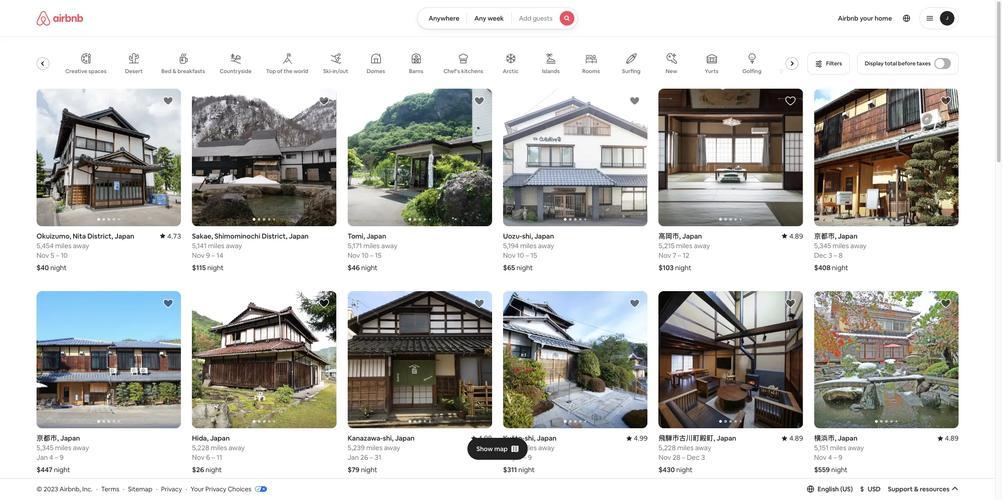 Task type: locate. For each thing, give the bounding box(es) containing it.
5,345 inside 京都市, japan 5,345 miles away dec 3 – 8 $408 night
[[815, 241, 832, 250]]

0 vertical spatial 3
[[829, 251, 833, 260]]

miles up © 2023 airbnb, inc. ·
[[55, 444, 71, 452]]

– inside the kyōto-shi, japan 5,341 miles away may 4 – 9 $311 night
[[523, 453, 527, 462]]

4 right may
[[518, 453, 522, 462]]

japan inside 高岡市, japan 5,215 miles away nov 7 – 12 $103 night
[[683, 232, 703, 240]]

nov down the 5,151 at the bottom right of the page
[[815, 453, 827, 462]]

ski-
[[323, 68, 333, 75]]

1 4 from the left
[[49, 453, 53, 462]]

nita
[[73, 232, 86, 240]]

tomi, japan 5,171 miles away nov 10 – 15 $46 night
[[348, 232, 398, 272]]

4.98
[[479, 434, 493, 443]]

0 horizontal spatial 京都市,
[[37, 434, 59, 443]]

0 horizontal spatial 5,228
[[192, 444, 209, 452]]

1 horizontal spatial &
[[915, 485, 919, 493]]

3 4 from the left
[[829, 453, 833, 462]]

nov inside 'tomi, japan 5,171 miles away nov 10 – 15 $46 night'
[[348, 251, 360, 260]]

1 vertical spatial &
[[915, 485, 919, 493]]

高岡市,
[[659, 232, 682, 240]]

– inside 飛騨市古川町殿町, japan 5,228 miles away nov 28 – dec 3 $430 night
[[683, 453, 686, 462]]

night right $311
[[519, 466, 535, 474]]

$40
[[37, 263, 49, 272]]

2 4 from the left
[[518, 453, 522, 462]]

nov inside 高岡市, japan 5,215 miles away nov 7 – 12 $103 night
[[659, 251, 672, 260]]

privacy right your
[[206, 485, 227, 493]]

week
[[488, 14, 504, 22]]

& right support at the bottom right of the page
[[915, 485, 919, 493]]

0 vertical spatial dec
[[815, 251, 828, 260]]

shi, for kyōto-
[[525, 434, 536, 443]]

away inside the kyōto-shi, japan 5,341 miles away may 4 – 9 $311 night
[[539, 444, 555, 452]]

–
[[56, 251, 59, 260], [212, 251, 215, 260], [526, 251, 529, 260], [678, 251, 682, 260], [370, 251, 374, 260], [834, 251, 838, 260], [55, 453, 58, 462], [212, 453, 215, 462], [523, 453, 527, 462], [683, 453, 686, 462], [370, 453, 373, 462], [834, 453, 838, 462]]

5,194
[[504, 241, 519, 250]]

miles down 横浜市, on the bottom right of page
[[831, 444, 847, 452]]

shi,
[[523, 232, 533, 240], [525, 434, 536, 443], [383, 434, 394, 443]]

& for bed
[[173, 68, 177, 75]]

away inside 飛騨市古川町殿町, japan 5,228 miles away nov 28 – dec 3 $430 night
[[696, 444, 712, 452]]

dec up $408
[[815, 251, 828, 260]]

1 horizontal spatial 4
[[518, 453, 522, 462]]

add guests button
[[512, 7, 579, 29]]

kanazawa-
[[348, 434, 383, 443]]

0 horizontal spatial &
[[173, 68, 177, 75]]

shi, inside the kyōto-shi, japan 5,341 miles away may 4 – 9 $311 night
[[525, 434, 536, 443]]

miles up 31
[[367, 444, 383, 452]]

uozu-
[[504, 232, 523, 240]]

your
[[191, 485, 204, 493]]

district, inside okuizumo, nita district, japan 5,454 miles away nov 5 – 10 $40 night
[[87, 232, 113, 240]]

& right "bed"
[[173, 68, 177, 75]]

4.89 out of 5 average rating image
[[783, 232, 804, 240], [783, 434, 804, 443], [938, 434, 960, 443]]

1 horizontal spatial 3
[[829, 251, 833, 260]]

jan inside kanazawa-shi, japan 5,239 miles away jan 26 – 31 $79 night
[[348, 453, 359, 462]]

nov left 7 in the bottom of the page
[[659, 251, 672, 260]]

miles right 5,194
[[521, 241, 537, 250]]

shi, for uozu-
[[523, 232, 533, 240]]

1 horizontal spatial 10
[[362, 251, 369, 260]]

night down 26
[[361, 466, 378, 474]]

japan inside kanazawa-shi, japan 5,239 miles away jan 26 – 31 $79 night
[[395, 434, 415, 443]]

2 district, from the left
[[262, 232, 288, 240]]

1 horizontal spatial 15
[[531, 251, 538, 260]]

3 inside 飛騨市古川町殿町, japan 5,228 miles away nov 28 – dec 3 $430 night
[[702, 453, 706, 462]]

night right $559
[[832, 466, 848, 474]]

– inside 京都市, japan 5,345 miles away dec 3 – 8 $408 night
[[834, 251, 838, 260]]

5,345
[[815, 241, 832, 250], [37, 444, 54, 452]]

1 vertical spatial 5,345
[[37, 444, 54, 452]]

1 horizontal spatial district,
[[262, 232, 288, 240]]

chef's
[[444, 68, 460, 75]]

9 inside sakae, shimominochi district, japan 5,141 miles away nov 9 – 14 $115 night
[[206, 251, 210, 260]]

shi, inside kanazawa-shi, japan 5,239 miles away jan 26 – 31 $79 night
[[383, 434, 394, 443]]

$ usd
[[861, 485, 881, 493]]

$103
[[659, 263, 674, 272]]

terms link
[[101, 485, 119, 493]]

creative
[[65, 68, 87, 75]]

4 · from the left
[[186, 485, 187, 493]]

inc.
[[82, 485, 93, 493]]

night inside hida, japan 5,228 miles away nov 6 – 11 $26 night
[[206, 466, 222, 474]]

1 10 from the left
[[61, 251, 68, 260]]

containers
[[22, 68, 51, 75]]

0 horizontal spatial dec
[[687, 453, 700, 462]]

district,
[[87, 232, 113, 240], [262, 232, 288, 240]]

1 horizontal spatial dec
[[815, 251, 828, 260]]

miles inside 'tomi, japan 5,171 miles away nov 10 – 15 $46 night'
[[364, 241, 380, 250]]

away inside 京都市, japan 5,345 miles away jan 4 – 9 $447 night
[[73, 444, 89, 452]]

4.99 out of 5 average rating image
[[627, 434, 648, 443]]

31
[[375, 453, 382, 462]]

京都市, up $408
[[815, 232, 837, 240]]

4 down the 5,151 at the bottom right of the page
[[829, 453, 833, 462]]

dec inside 京都市, japan 5,345 miles away dec 3 – 8 $408 night
[[815, 251, 828, 260]]

10 right 5 on the bottom left of the page
[[61, 251, 68, 260]]

京都市, inside 京都市, japan 5,345 miles away dec 3 – 8 $408 night
[[815, 232, 837, 240]]

away inside 京都市, japan 5,345 miles away dec 3 – 8 $408 night
[[851, 241, 867, 250]]

9 up © 2023 airbnb, inc. ·
[[60, 453, 64, 462]]

京都市, up $447
[[37, 434, 59, 443]]

4 up $447
[[49, 453, 53, 462]]

1 · from the left
[[96, 485, 98, 493]]

9 inside 横浜市, japan 5,151 miles away nov 4 – 9 $559 night
[[839, 453, 843, 462]]

9 right may
[[528, 453, 532, 462]]

nov inside okuizumo, nita district, japan 5,454 miles away nov 5 – 10 $40 night
[[37, 251, 49, 260]]

京都市, japan 5,345 miles away dec 3 – 8 $408 night
[[815, 232, 867, 272]]

9 for $447
[[60, 453, 64, 462]]

9
[[206, 251, 210, 260], [60, 453, 64, 462], [528, 453, 532, 462], [839, 453, 843, 462]]

京都市, inside 京都市, japan 5,345 miles away jan 4 – 9 $447 night
[[37, 434, 59, 443]]

japan inside 横浜市, japan 5,151 miles away nov 4 – 9 $559 night
[[839, 434, 858, 443]]

– inside 京都市, japan 5,345 miles away jan 4 – 9 $447 night
[[55, 453, 58, 462]]

9 up english (us)
[[839, 453, 843, 462]]

district, right shimominochi
[[262, 232, 288, 240]]

0 vertical spatial add to wishlist: 京都市, japan image
[[941, 96, 952, 107]]

5,228
[[192, 444, 209, 452], [659, 444, 676, 452]]

4.89 for 横浜市, japan 5,151 miles away nov 4 – 9 $559 night
[[946, 434, 960, 443]]

· right "inc."
[[96, 485, 98, 493]]

·
[[96, 485, 98, 493], [123, 485, 125, 493], [156, 485, 158, 493], [186, 485, 187, 493]]

kyōto-shi, japan 5,341 miles away may 4 – 9 $311 night
[[504, 434, 557, 474]]

show map button
[[468, 438, 528, 460]]

4.89 out of 5 average rating image for 高岡市, japan 5,215 miles away nov 7 – 12 $103 night
[[783, 232, 804, 240]]

4
[[49, 453, 53, 462], [518, 453, 522, 462], [829, 453, 833, 462]]

night inside the kyōto-shi, japan 5,341 miles away may 4 – 9 $311 night
[[519, 466, 535, 474]]

night right $46
[[362, 263, 378, 272]]

privacy left your
[[161, 485, 182, 493]]

1 horizontal spatial add to wishlist: 京都市, japan image
[[941, 96, 952, 107]]

away inside okuizumo, nita district, japan 5,454 miles away nov 5 – 10 $40 night
[[73, 241, 89, 250]]

& for support
[[915, 485, 919, 493]]

night inside 京都市, japan 5,345 miles away jan 4 – 9 $447 night
[[54, 466, 70, 474]]

– inside sakae, shimominochi district, japan 5,141 miles away nov 9 – 14 $115 night
[[212, 251, 215, 260]]

night right $65
[[517, 263, 533, 272]]

in/out
[[333, 68, 349, 75]]

1 vertical spatial dec
[[687, 453, 700, 462]]

2 privacy from the left
[[206, 485, 227, 493]]

15
[[531, 251, 538, 260], [375, 251, 382, 260]]

京都市, japan 5,345 miles away jan 4 – 9 $447 night
[[37, 434, 89, 474]]

miles
[[55, 241, 72, 250], [208, 241, 225, 250], [521, 241, 537, 250], [677, 241, 693, 250], [364, 241, 380, 250], [833, 241, 850, 250], [55, 444, 71, 452], [211, 444, 227, 452], [521, 444, 537, 452], [678, 444, 694, 452], [367, 444, 383, 452], [831, 444, 847, 452]]

1 vertical spatial add to wishlist: 京都市, japan image
[[163, 298, 174, 309]]

okuizumo,
[[37, 232, 71, 240]]

0 vertical spatial 5,345
[[815, 241, 832, 250]]

nov down 5,141
[[192, 251, 205, 260]]

terms
[[101, 485, 119, 493]]

©
[[37, 485, 42, 493]]

5,215
[[659, 241, 675, 250]]

sakae,
[[192, 232, 213, 240]]

add to wishlist: 高岡市, japan image
[[786, 96, 797, 107]]

countryside
[[220, 68, 252, 75]]

2023
[[44, 485, 58, 493]]

© 2023 airbnb, inc. ·
[[37, 485, 98, 493]]

nov left 5 on the bottom left of the page
[[37, 251, 49, 260]]

京都市,
[[815, 232, 837, 240], [37, 434, 59, 443]]

14
[[217, 251, 223, 260]]

5,239
[[348, 444, 365, 452]]

nov inside 飛騨市古川町殿町, japan 5,228 miles away nov 28 – dec 3 $430 night
[[659, 453, 672, 462]]

miles down kyōto-
[[521, 444, 537, 452]]

None search field
[[418, 7, 579, 29]]

– inside kanazawa-shi, japan 5,239 miles away jan 26 – 31 $79 night
[[370, 453, 373, 462]]

1 horizontal spatial 5,228
[[659, 444, 676, 452]]

miles inside the kyōto-shi, japan 5,341 miles away may 4 – 9 $311 night
[[521, 444, 537, 452]]

10 inside the uozu-shi, japan 5,194 miles away nov 10 – 15 $65 night
[[518, 251, 525, 260]]

miles up 11
[[211, 444, 227, 452]]

1 vertical spatial 京都市,
[[37, 434, 59, 443]]

5,171
[[348, 241, 362, 250]]

10 down 5,194
[[518, 251, 525, 260]]

1 horizontal spatial 京都市,
[[815, 232, 837, 240]]

1 horizontal spatial privacy
[[206, 485, 227, 493]]

1 5,228 from the left
[[192, 444, 209, 452]]

add to wishlist: 京都市, japan image
[[941, 96, 952, 107], [163, 298, 174, 309]]

0 horizontal spatial 15
[[375, 251, 382, 260]]

9 for –
[[206, 251, 210, 260]]

japan inside 京都市, japan 5,345 miles away jan 4 – 9 $447 night
[[60, 434, 80, 443]]

dammusi
[[781, 68, 805, 75]]

$79
[[348, 466, 360, 474]]

miles inside sakae, shimominochi district, japan 5,141 miles away nov 9 – 14 $115 night
[[208, 241, 225, 250]]

· right terms
[[123, 485, 125, 493]]

0 horizontal spatial jan
[[37, 453, 48, 462]]

1 jan from the left
[[37, 453, 48, 462]]

district, for nita
[[87, 232, 113, 240]]

miles up 8
[[833, 241, 850, 250]]

night inside okuizumo, nita district, japan 5,454 miles away nov 5 – 10 $40 night
[[50, 263, 67, 272]]

night down 14
[[208, 263, 224, 272]]

5,345 up $447
[[37, 444, 54, 452]]

2 15 from the left
[[375, 251, 382, 260]]

your
[[861, 14, 874, 22]]

shi, inside the uozu-shi, japan 5,194 miles away nov 10 – 15 $65 night
[[523, 232, 533, 240]]

5,345 inside 京都市, japan 5,345 miles away jan 4 – 9 $447 night
[[37, 444, 54, 452]]

miles inside 高岡市, japan 5,215 miles away nov 7 – 12 $103 night
[[677, 241, 693, 250]]

5,228 inside hida, japan 5,228 miles away nov 6 – 11 $26 night
[[192, 444, 209, 452]]

0 vertical spatial 京都市,
[[815, 232, 837, 240]]

away inside 横浜市, japan 5,151 miles away nov 4 – 9 $559 night
[[849, 444, 865, 452]]

$
[[861, 485, 865, 493]]

add to wishlist: hida, japan image
[[319, 298, 330, 309]]

night down 5 on the bottom left of the page
[[50, 263, 67, 272]]

nov left 28
[[659, 453, 672, 462]]

district, inside sakae, shimominochi district, japan 5,141 miles away nov 9 – 14 $115 night
[[262, 232, 288, 240]]

1 vertical spatial 3
[[702, 453, 706, 462]]

0 horizontal spatial privacy
[[161, 485, 182, 493]]

· left your
[[186, 485, 187, 493]]

night down 8
[[833, 263, 849, 272]]

miles right 5,171
[[364, 241, 380, 250]]

may
[[504, 453, 516, 462]]

add to wishlist: kanazawa-shi, japan image
[[474, 298, 485, 309]]

5,228 down hida, in the left of the page
[[192, 444, 209, 452]]

any week button
[[467, 7, 512, 29]]

– inside 高岡市, japan 5,215 miles away nov 7 – 12 $103 night
[[678, 251, 682, 260]]

district, right nita
[[87, 232, 113, 240]]

japan
[[115, 232, 134, 240], [289, 232, 309, 240], [535, 232, 555, 240], [683, 232, 703, 240], [367, 232, 387, 240], [839, 232, 858, 240], [60, 434, 80, 443], [210, 434, 230, 443], [537, 434, 557, 443], [717, 434, 737, 443], [395, 434, 415, 443], [839, 434, 858, 443]]

9 inside 京都市, japan 5,345 miles away jan 4 – 9 $447 night
[[60, 453, 64, 462]]

2 jan from the left
[[348, 453, 359, 462]]

miles down okuizumo,
[[55, 241, 72, 250]]

nov down 5,194
[[504, 251, 516, 260]]

top of the world
[[266, 68, 309, 75]]

· left privacy link at the left bottom
[[156, 485, 158, 493]]

3 inside 京都市, japan 5,345 miles away dec 3 – 8 $408 night
[[829, 251, 833, 260]]

4.89 out of 5 average rating image for 横浜市, japan 5,151 miles away nov 4 – 9 $559 night
[[938, 434, 960, 443]]

3 · from the left
[[156, 485, 158, 493]]

night down 28
[[677, 466, 693, 474]]

guests
[[533, 14, 553, 22]]

night inside 横浜市, japan 5,151 miles away nov 4 – 9 $559 night
[[832, 466, 848, 474]]

– inside the uozu-shi, japan 5,194 miles away nov 10 – 15 $65 night
[[526, 251, 529, 260]]

5,228 inside 飛騨市古川町殿町, japan 5,228 miles away nov 28 – dec 3 $430 night
[[659, 444, 676, 452]]

sakae, shimominochi district, japan 5,141 miles away nov 9 – 14 $115 night
[[192, 232, 309, 272]]

miles inside 京都市, japan 5,345 miles away dec 3 – 8 $408 night
[[833, 241, 850, 250]]

9 for $559
[[839, 453, 843, 462]]

1 horizontal spatial jan
[[348, 453, 359, 462]]

5,228 up 28
[[659, 444, 676, 452]]

3 left 8
[[829, 251, 833, 260]]

4 inside 京都市, japan 5,345 miles away jan 4 – 9 $447 night
[[49, 453, 53, 462]]

3 down 飛騨市古川町殿町,
[[702, 453, 706, 462]]

0 horizontal spatial 5,345
[[37, 444, 54, 452]]

4 inside 横浜市, japan 5,151 miles away nov 4 – 9 $559 night
[[829, 453, 833, 462]]

$408
[[815, 263, 831, 272]]

nov left 6 at the left of the page
[[192, 453, 205, 462]]

jan
[[37, 453, 48, 462], [348, 453, 359, 462]]

$447
[[37, 466, 52, 474]]

2 5,228 from the left
[[659, 444, 676, 452]]

2 10 from the left
[[518, 251, 525, 260]]

nov
[[37, 251, 49, 260], [192, 251, 205, 260], [504, 251, 516, 260], [659, 251, 672, 260], [348, 251, 360, 260], [192, 453, 205, 462], [659, 453, 672, 462], [815, 453, 827, 462]]

8
[[839, 251, 843, 260]]

group
[[22, 46, 806, 81], [37, 89, 181, 226], [192, 89, 337, 226], [348, 89, 493, 226], [504, 89, 648, 226], [659, 89, 804, 226], [815, 89, 960, 226], [37, 291, 181, 429], [192, 291, 337, 429], [348, 291, 493, 429], [504, 291, 648, 429], [659, 291, 804, 429], [815, 291, 960, 429], [37, 493, 181, 500], [192, 493, 337, 500], [348, 493, 493, 500], [348, 493, 493, 500], [504, 493, 648, 500], [504, 493, 648, 500], [659, 493, 804, 500], [659, 493, 804, 500], [815, 493, 960, 500]]

jan down 5,239
[[348, 453, 359, 462]]

nov down 5,171
[[348, 251, 360, 260]]

miles up 14
[[208, 241, 225, 250]]

choices
[[228, 485, 252, 493]]

nov inside the uozu-shi, japan 5,194 miles away nov 10 – 15 $65 night
[[504, 251, 516, 260]]

4.89 for 飛騨市古川町殿町, japan 5,228 miles away nov 28 – dec 3 $430 night
[[790, 434, 804, 443]]

9 left 14
[[206, 251, 210, 260]]

0 vertical spatial &
[[173, 68, 177, 75]]

0 horizontal spatial 10
[[61, 251, 68, 260]]

night down "12"
[[676, 263, 692, 272]]

横浜市, japan 5,151 miles away nov 4 – 9 $559 night
[[815, 434, 865, 474]]

miles down 飛騨市古川町殿町,
[[678, 444, 694, 452]]

show map
[[477, 445, 508, 453]]

shimominochi
[[215, 232, 260, 240]]

10 down 5,171
[[362, 251, 369, 260]]

night down 11
[[206, 466, 222, 474]]

0 horizontal spatial 4
[[49, 453, 53, 462]]

1 district, from the left
[[87, 232, 113, 240]]

add
[[519, 14, 532, 22]]

night right $447
[[54, 466, 70, 474]]

miles inside okuizumo, nita district, japan 5,454 miles away nov 5 – 10 $40 night
[[55, 241, 72, 250]]

3 10 from the left
[[362, 251, 369, 260]]

breakfasts
[[178, 68, 205, 75]]

$115
[[192, 263, 206, 272]]

12
[[683, 251, 690, 260]]

1 15 from the left
[[531, 251, 538, 260]]

dec
[[815, 251, 828, 260], [687, 453, 700, 462]]

add to wishlist: 横浜市, japan image
[[941, 298, 952, 309]]

miles up "12"
[[677, 241, 693, 250]]

anywhere
[[429, 14, 460, 22]]

dec right 28
[[687, 453, 700, 462]]

dec inside 飛騨市古川町殿町, japan 5,228 miles away nov 28 – dec 3 $430 night
[[687, 453, 700, 462]]

japan inside the uozu-shi, japan 5,194 miles away nov 10 – 15 $65 night
[[535, 232, 555, 240]]

0 horizontal spatial 3
[[702, 453, 706, 462]]

2 horizontal spatial 10
[[518, 251, 525, 260]]

2 horizontal spatial 4
[[829, 453, 833, 462]]

5,341
[[504, 444, 519, 452]]

jan up $447
[[37, 453, 48, 462]]

5,345 up $408
[[815, 241, 832, 250]]

0 horizontal spatial add to wishlist: 京都市, japan image
[[163, 298, 174, 309]]

add to wishlist: sakae, shimominochi district, japan image
[[319, 96, 330, 107]]

shi, for kanazawa-
[[383, 434, 394, 443]]

add to wishlist: uozu-shi, japan image
[[630, 96, 641, 107]]

add to wishlist: 京都市, japan image for 京都市, japan 5,345 miles away dec 3 – 8 $408 night
[[941, 96, 952, 107]]

none search field containing anywhere
[[418, 7, 579, 29]]

hida,
[[192, 434, 209, 443]]

1 horizontal spatial 5,345
[[815, 241, 832, 250]]

miles inside 横浜市, japan 5,151 miles away nov 4 – 9 $559 night
[[831, 444, 847, 452]]

5,151
[[815, 444, 829, 452]]

0 horizontal spatial district,
[[87, 232, 113, 240]]



Task type: describe. For each thing, give the bounding box(es) containing it.
yurts
[[705, 68, 719, 75]]

night inside 高岡市, japan 5,215 miles away nov 7 – 12 $103 night
[[676, 263, 692, 272]]

support & resources
[[889, 485, 950, 493]]

anywhere button
[[418, 7, 468, 29]]

add to wishlist: kyōto-shi, japan image
[[630, 298, 641, 309]]

4 inside the kyōto-shi, japan 5,341 miles away may 4 – 9 $311 night
[[518, 453, 522, 462]]

miles inside 飛騨市古川町殿町, japan 5,228 miles away nov 28 – dec 3 $430 night
[[678, 444, 694, 452]]

5,141
[[192, 241, 207, 250]]

nov inside sakae, shimominochi district, japan 5,141 miles away nov 9 – 14 $115 night
[[192, 251, 205, 260]]

4.73 out of 5 average rating image
[[160, 232, 181, 240]]

miles inside hida, japan 5,228 miles away nov 6 – 11 $26 night
[[211, 444, 227, 452]]

ski-in/out
[[323, 68, 349, 75]]

japan inside 'tomi, japan 5,171 miles away nov 10 – 15 $46 night'
[[367, 232, 387, 240]]

9 inside the kyōto-shi, japan 5,341 miles away may 4 – 9 $311 night
[[528, 453, 532, 462]]

spaces
[[89, 68, 107, 75]]

26
[[361, 453, 368, 462]]

your privacy choices
[[191, 485, 252, 493]]

usd
[[868, 485, 881, 493]]

5,228 for 6
[[192, 444, 209, 452]]

$46
[[348, 263, 360, 272]]

any
[[475, 14, 487, 22]]

rooms
[[583, 68, 600, 75]]

高岡市, japan 5,215 miles away nov 7 – 12 $103 night
[[659, 232, 711, 272]]

(us)
[[841, 485, 854, 493]]

desert
[[125, 68, 143, 75]]

28
[[673, 453, 681, 462]]

terms · sitemap · privacy ·
[[101, 485, 187, 493]]

total
[[886, 60, 898, 67]]

japan inside sakae, shimominochi district, japan 5,141 miles away nov 9 – 14 $115 night
[[289, 232, 309, 240]]

4.73
[[167, 232, 181, 240]]

night inside sakae, shimominochi district, japan 5,141 miles away nov 9 – 14 $115 night
[[208, 263, 224, 272]]

$430
[[659, 466, 675, 474]]

hida, japan 5,228 miles away nov 6 – 11 $26 night
[[192, 434, 245, 474]]

4.98 out of 5 average rating image
[[471, 434, 493, 443]]

add to wishlist: 京都市, japan image for 京都市, japan 5,345 miles away jan 4 – 9 $447 night
[[163, 298, 174, 309]]

飛騨市古川町殿町, japan 5,228 miles away nov 28 – dec 3 $430 night
[[659, 434, 737, 474]]

domes
[[367, 68, 385, 75]]

new
[[666, 68, 678, 75]]

add to wishlist: tomi, japan image
[[474, 96, 485, 107]]

your privacy choices link
[[191, 485, 267, 494]]

$559
[[815, 466, 831, 474]]

surfing
[[623, 68, 641, 75]]

jan inside 京都市, japan 5,345 miles away jan 4 – 9 $447 night
[[37, 453, 48, 462]]

top
[[266, 68, 276, 75]]

5,228 for 28
[[659, 444, 676, 452]]

airbnb your home link
[[833, 9, 898, 28]]

support
[[889, 485, 914, 493]]

okuizumo, nita district, japan 5,454 miles away nov 5 – 10 $40 night
[[37, 232, 134, 272]]

english
[[818, 485, 840, 493]]

2 · from the left
[[123, 485, 125, 493]]

any week
[[475, 14, 504, 22]]

airbnb
[[839, 14, 859, 22]]

– inside 横浜市, japan 5,151 miles away nov 4 – 9 $559 night
[[834, 453, 838, 462]]

京都市, for 京都市, japan 5,345 miles away dec 3 – 8 $408 night
[[815, 232, 837, 240]]

japan inside 京都市, japan 5,345 miles away dec 3 – 8 $408 night
[[839, 232, 858, 240]]

uozu-shi, japan 5,194 miles away nov 10 – 15 $65 night
[[504, 232, 555, 272]]

night inside kanazawa-shi, japan 5,239 miles away jan 26 – 31 $79 night
[[361, 466, 378, 474]]

away inside sakae, shimominochi district, japan 5,141 miles away nov 9 – 14 $115 night
[[226, 241, 242, 250]]

airbnb your home
[[839, 14, 893, 22]]

night inside 京都市, japan 5,345 miles away dec 3 – 8 $408 night
[[833, 263, 849, 272]]

miles inside kanazawa-shi, japan 5,239 miles away jan 26 – 31 $79 night
[[367, 444, 383, 452]]

10 inside okuizumo, nita district, japan 5,454 miles away nov 5 – 10 $40 night
[[61, 251, 68, 260]]

away inside the uozu-shi, japan 5,194 miles away nov 10 – 15 $65 night
[[538, 241, 555, 250]]

arctic
[[503, 68, 519, 75]]

away inside 高岡市, japan 5,215 miles away nov 7 – 12 $103 night
[[694, 241, 711, 250]]

6
[[206, 453, 210, 462]]

– inside hida, japan 5,228 miles away nov 6 – 11 $26 night
[[212, 453, 215, 462]]

kanazawa-shi, japan 5,239 miles away jan 26 – 31 $79 night
[[348, 434, 415, 474]]

profile element
[[590, 0, 960, 37]]

15 inside the uozu-shi, japan 5,194 miles away nov 10 – 15 $65 night
[[531, 251, 538, 260]]

japan inside okuizumo, nita district, japan 5,454 miles away nov 5 – 10 $40 night
[[115, 232, 134, 240]]

5,345 for dec
[[815, 241, 832, 250]]

4.99
[[634, 434, 648, 443]]

district, for shimominochi
[[262, 232, 288, 240]]

nov inside hida, japan 5,228 miles away nov 6 – 11 $26 night
[[192, 453, 205, 462]]

nov inside 横浜市, japan 5,151 miles away nov 4 – 9 $559 night
[[815, 453, 827, 462]]

display total before taxes
[[866, 60, 932, 67]]

bed & breakfasts
[[161, 68, 205, 75]]

taxes
[[918, 60, 932, 67]]

away inside kanazawa-shi, japan 5,239 miles away jan 26 – 31 $79 night
[[384, 444, 401, 452]]

map
[[495, 445, 508, 453]]

4 for nov
[[829, 453, 833, 462]]

away inside 'tomi, japan 5,171 miles away nov 10 – 15 $46 night'
[[382, 241, 398, 250]]

– inside okuizumo, nita district, japan 5,454 miles away nov 5 – 10 $40 night
[[56, 251, 59, 260]]

miles inside 京都市, japan 5,345 miles away jan 4 – 9 $447 night
[[55, 444, 71, 452]]

show
[[477, 445, 493, 453]]

kyōto-
[[504, 434, 525, 443]]

resources
[[921, 485, 950, 493]]

bed
[[161, 68, 172, 75]]

japan inside hida, japan 5,228 miles away nov 6 – 11 $26 night
[[210, 434, 230, 443]]

before
[[899, 60, 916, 67]]

away inside hida, japan 5,228 miles away nov 6 – 11 $26 night
[[229, 444, 245, 452]]

5,345 for jan
[[37, 444, 54, 452]]

airbnb,
[[60, 485, 81, 493]]

night inside 飛騨市古川町殿町, japan 5,228 miles away nov 28 – dec 3 $430 night
[[677, 466, 693, 474]]

night inside the uozu-shi, japan 5,194 miles away nov 10 – 15 $65 night
[[517, 263, 533, 272]]

add to wishlist: 飛騨市古川町殿町, japan image
[[786, 298, 797, 309]]

$311
[[504, 466, 517, 474]]

– inside 'tomi, japan 5,171 miles away nov 10 – 15 $46 night'
[[370, 251, 374, 260]]

night inside 'tomi, japan 5,171 miles away nov 10 – 15 $46 night'
[[362, 263, 378, 272]]

the
[[284, 68, 293, 75]]

world
[[294, 68, 309, 75]]

golfing
[[743, 68, 762, 75]]

4.89 out of 5 average rating image for 飛騨市古川町殿町, japan 5,228 miles away nov 28 – dec 3 $430 night
[[783, 434, 804, 443]]

sitemap
[[128, 485, 152, 493]]

15 inside 'tomi, japan 5,171 miles away nov 10 – 15 $46 night'
[[375, 251, 382, 260]]

京都市, for 京都市, japan 5,345 miles away jan 4 – 9 $447 night
[[37, 434, 59, 443]]

miles inside the uozu-shi, japan 5,194 miles away nov 10 – 15 $65 night
[[521, 241, 537, 250]]

tomi,
[[348, 232, 365, 240]]

kitchens
[[462, 68, 484, 75]]

10 inside 'tomi, japan 5,171 miles away nov 10 – 15 $46 night'
[[362, 251, 369, 260]]

japan inside the kyōto-shi, japan 5,341 miles away may 4 – 9 $311 night
[[537, 434, 557, 443]]

5,454
[[37, 241, 54, 250]]

group containing containers
[[22, 46, 806, 81]]

$65
[[504, 263, 516, 272]]

privacy inside your privacy choices link
[[206, 485, 227, 493]]

filters button
[[808, 53, 851, 75]]

display
[[866, 60, 884, 67]]

$26
[[192, 466, 204, 474]]

japan inside 飛騨市古川町殿町, japan 5,228 miles away nov 28 – dec 3 $430 night
[[717, 434, 737, 443]]

4.89 for 高岡市, japan 5,215 miles away nov 7 – 12 $103 night
[[790, 232, 804, 240]]

english (us) button
[[807, 485, 854, 493]]

add to wishlist: okuizumo, nita district, japan image
[[163, 96, 174, 107]]

5
[[51, 251, 54, 260]]

filters
[[827, 60, 843, 67]]

privacy link
[[161, 485, 182, 493]]

1 privacy from the left
[[161, 485, 182, 493]]

7
[[673, 251, 677, 260]]

4 for jan
[[49, 453, 53, 462]]

11
[[217, 453, 222, 462]]



Task type: vqa. For each thing, say whether or not it's contained in the screenshot.


